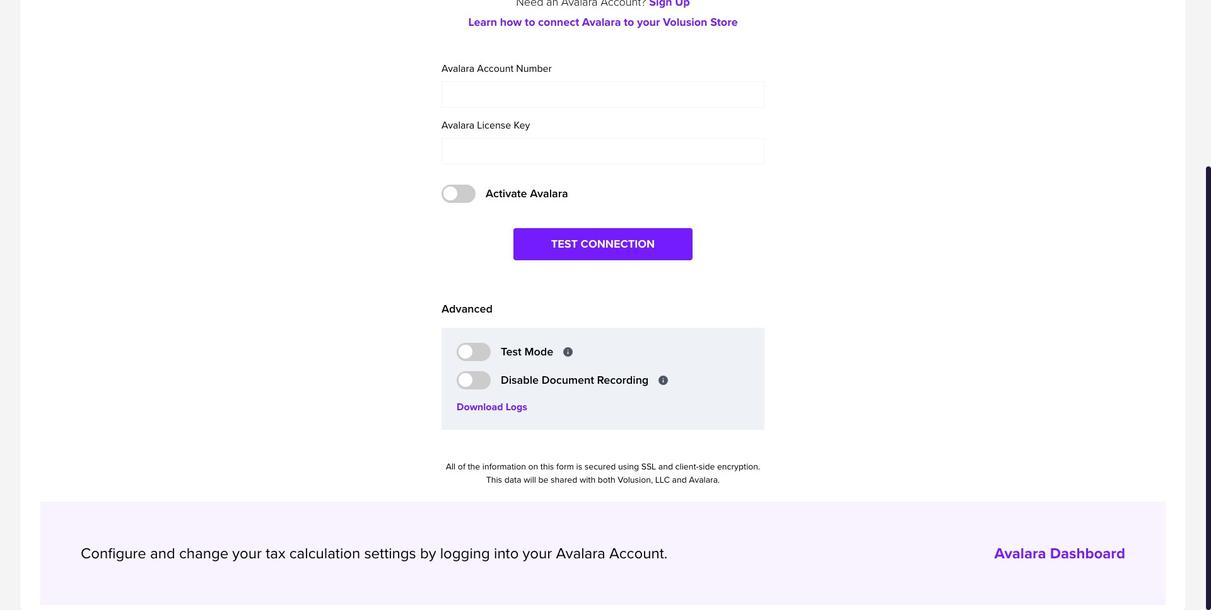 Task type: describe. For each thing, give the bounding box(es) containing it.
Avalara License Key field
[[442, 138, 765, 165]]

0 vertical spatial and
[[659, 461, 673, 473]]

activate
[[486, 185, 527, 202]]

tax
[[266, 543, 286, 565]]

disable document recording
[[501, 372, 649, 389]]

avalara inside avalara dashboard link
[[995, 543, 1047, 565]]

is
[[576, 461, 583, 473]]

all of the information on this form is secured using ssl and client-side encryption. this data will be shared with both volusion, llc and avalara.
[[446, 461, 761, 486]]

settings
[[364, 543, 416, 565]]

with
[[580, 474, 596, 486]]

logging
[[440, 543, 490, 565]]

learn
[[468, 14, 497, 30]]

store
[[711, 14, 738, 30]]

1 vertical spatial and
[[672, 474, 687, 486]]

configure
[[81, 543, 146, 565]]

both
[[598, 474, 616, 486]]

logs
[[506, 400, 528, 414]]

on
[[529, 461, 538, 473]]

information
[[483, 461, 526, 473]]

learn how to connect avalara to your volusion store
[[468, 14, 738, 30]]

test connection button
[[514, 228, 693, 261]]

activate avalara
[[486, 185, 568, 202]]

test mode
[[501, 344, 554, 360]]

side
[[699, 461, 715, 473]]

1 horizontal spatial your
[[523, 543, 552, 565]]

avalara account number
[[442, 61, 552, 76]]

2 to from the left
[[624, 14, 634, 30]]

avalara.
[[689, 474, 720, 486]]

into
[[494, 543, 519, 565]]

dashboard
[[1051, 543, 1126, 565]]

disable
[[501, 372, 539, 389]]

encryption.
[[717, 461, 761, 473]]

recording
[[597, 372, 649, 389]]

all
[[446, 461, 456, 473]]

connection
[[581, 236, 655, 252]]

this
[[486, 474, 502, 486]]

avalara license key
[[442, 118, 530, 132]]

test for test connection
[[551, 236, 578, 252]]



Task type: locate. For each thing, give the bounding box(es) containing it.
account
[[477, 61, 514, 76]]

0 horizontal spatial your
[[232, 543, 262, 565]]

to
[[525, 14, 535, 30], [624, 14, 634, 30]]

and down client-
[[672, 474, 687, 486]]

volusion
[[663, 14, 708, 30]]

and left change
[[150, 543, 175, 565]]

1 vertical spatial test
[[501, 344, 522, 360]]

test for test mode
[[501, 344, 522, 360]]

avalara dashboard link
[[995, 543, 1126, 565]]

1 to from the left
[[525, 14, 535, 30]]

test left the connection
[[551, 236, 578, 252]]

2 vertical spatial and
[[150, 543, 175, 565]]

1 horizontal spatial test
[[551, 236, 578, 252]]

client-
[[676, 461, 699, 473]]

your left "volusion"
[[637, 14, 660, 30]]

test inside test connection "button"
[[551, 236, 578, 252]]

key
[[514, 118, 530, 132]]

to right how
[[525, 14, 535, 30]]

test
[[551, 236, 578, 252], [501, 344, 522, 360]]

1 horizontal spatial to
[[624, 14, 634, 30]]

of
[[458, 461, 466, 473]]

download
[[457, 400, 503, 414]]

change
[[179, 543, 229, 565]]

document
[[542, 372, 594, 389]]

and up llc
[[659, 461, 673, 473]]

by
[[420, 543, 436, 565]]

account.
[[610, 543, 668, 565]]

test left mode
[[501, 344, 522, 360]]

avalara
[[582, 14, 621, 30], [442, 61, 475, 76], [442, 118, 475, 132], [530, 185, 568, 202], [556, 543, 606, 565], [995, 543, 1047, 565]]

form
[[557, 461, 574, 473]]

be
[[539, 474, 549, 486]]

license
[[477, 118, 511, 132]]

number
[[516, 61, 552, 76]]

data
[[505, 474, 522, 486]]

llc
[[655, 474, 670, 486]]

volusion,
[[618, 474, 653, 486]]

ssl
[[642, 461, 656, 473]]

mode
[[525, 344, 554, 360]]

avalara dashboard
[[995, 543, 1126, 565]]

test connection
[[551, 236, 655, 252]]

learn how to connect avalara to your volusion store link
[[468, 14, 738, 30]]

your right the into
[[523, 543, 552, 565]]

using
[[618, 461, 639, 473]]

0 horizontal spatial test
[[501, 344, 522, 360]]

calculation
[[289, 543, 360, 565]]

2 horizontal spatial your
[[637, 14, 660, 30]]

connect
[[538, 14, 579, 30]]

how
[[500, 14, 522, 30]]

secured
[[585, 461, 616, 473]]

this
[[541, 461, 554, 473]]

configure and change your tax calculation settings by logging into your avalara account.
[[81, 543, 668, 565]]

will
[[524, 474, 536, 486]]

and
[[659, 461, 673, 473], [672, 474, 687, 486], [150, 543, 175, 565]]

shared
[[551, 474, 578, 486]]

0 horizontal spatial to
[[525, 14, 535, 30]]

Avalara Account Number field
[[442, 81, 765, 108]]

0 vertical spatial test
[[551, 236, 578, 252]]

download logs link
[[457, 400, 528, 414]]

your left tax
[[232, 543, 262, 565]]

your
[[637, 14, 660, 30], [232, 543, 262, 565], [523, 543, 552, 565]]

advanced
[[442, 301, 493, 317]]

to left "volusion"
[[624, 14, 634, 30]]

download logs
[[457, 400, 528, 414]]

the
[[468, 461, 480, 473]]



Task type: vqa. For each thing, say whether or not it's contained in the screenshot.
License
yes



